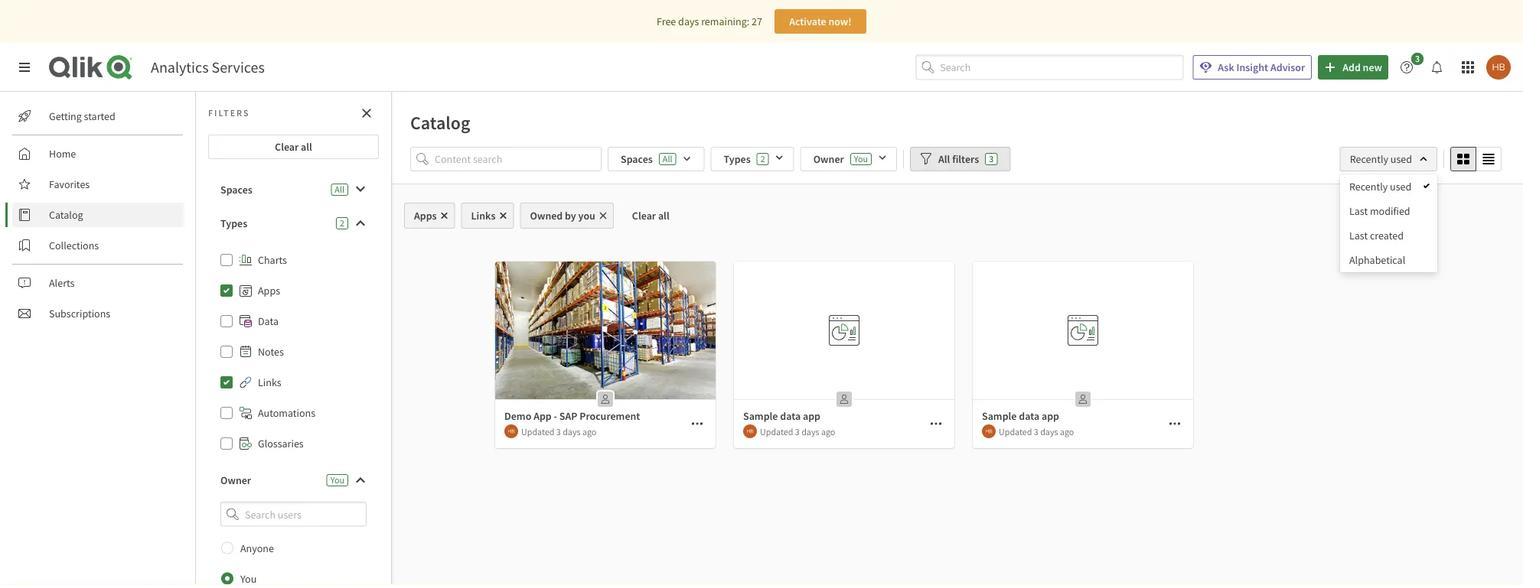 Task type: vqa. For each thing, say whether or not it's contained in the screenshot.
Sample data app
yes



Task type: describe. For each thing, give the bounding box(es) containing it.
Content search text field
[[435, 147, 602, 172]]

advisor
[[1271, 60, 1305, 74]]

app for first howard brown element from right's personal element
[[1042, 410, 1059, 423]]

glossaries
[[258, 437, 304, 451]]

days for 2nd howard brown element from the left
[[802, 426, 819, 438]]

apps inside button
[[414, 209, 437, 223]]

howard brown image for 2nd howard brown element from the left
[[743, 425, 757, 439]]

notes
[[258, 345, 284, 359]]

filters
[[952, 152, 979, 166]]

1 howard brown element from the left
[[504, 425, 518, 439]]

2 howard brown element from the left
[[743, 425, 757, 439]]

27
[[752, 15, 762, 28]]

last modified option
[[1340, 199, 1438, 224]]

Search text field
[[940, 55, 1184, 80]]

howard brown image for first howard brown element from right
[[982, 425, 996, 439]]

data for first howard brown element from right
[[1019, 410, 1040, 423]]

used for recently used option
[[1390, 180, 1412, 194]]

activate now! link
[[775, 9, 866, 34]]

ago for personal element for first howard brown element
[[582, 426, 597, 438]]

anyone
[[240, 542, 274, 555]]

home
[[49, 147, 76, 161]]

last created
[[1349, 229, 1404, 243]]

insight
[[1237, 60, 1268, 74]]

automations
[[258, 406, 315, 420]]

list box inside filters region
[[1340, 175, 1438, 272]]

0 horizontal spatial all
[[301, 140, 312, 154]]

owned by you
[[530, 209, 595, 223]]

2 updated 3 days ago from the left
[[760, 426, 835, 438]]

3 updated 3 days ago from the left
[[999, 426, 1074, 438]]

recently used for recently used option
[[1349, 180, 1412, 194]]

0 horizontal spatial links
[[258, 376, 281, 390]]

ago for 2nd howard brown element from the left personal element
[[821, 426, 835, 438]]

getting started link
[[12, 104, 184, 129]]

2
[[340, 217, 344, 229]]

3 for first howard brown element from right's personal element
[[1034, 426, 1039, 438]]

collections link
[[12, 233, 184, 258]]

sample data app for the howard brown icon for first howard brown element from right
[[982, 410, 1059, 423]]

sample for the howard brown icon for first howard brown element from right
[[982, 410, 1017, 423]]

last modified
[[1349, 204, 1410, 218]]

days for first howard brown element
[[563, 426, 581, 438]]

filters region
[[0, 0, 1523, 586]]

updated for first howard brown element from right
[[999, 426, 1032, 438]]

collections
[[49, 239, 99, 253]]

owner option group
[[208, 533, 379, 586]]

Recently used field
[[1340, 147, 1438, 171]]

owner
[[220, 474, 251, 488]]

started
[[84, 109, 115, 123]]

created
[[1370, 229, 1404, 243]]

recently for recently used field
[[1350, 152, 1389, 166]]

catalog inside navigation pane element
[[49, 208, 83, 222]]

howard brown image for first howard brown element
[[504, 425, 518, 439]]

1 horizontal spatial clear all
[[632, 209, 670, 223]]

ask
[[1218, 60, 1234, 74]]

sap
[[559, 410, 577, 423]]

you
[[330, 475, 344, 486]]

activate now!
[[789, 15, 852, 28]]

used for recently used field
[[1391, 152, 1412, 166]]

getting
[[49, 109, 82, 123]]

recently used option
[[1340, 175, 1438, 199]]

data for 2nd howard brown element from the left
[[780, 410, 801, 423]]

-
[[554, 410, 557, 423]]

services
[[212, 58, 265, 77]]

1 updated 3 days ago from the left
[[521, 426, 597, 438]]

1 horizontal spatial clear all button
[[620, 203, 682, 229]]

charts
[[258, 253, 287, 267]]

alerts
[[49, 276, 75, 290]]

alerts link
[[12, 271, 184, 295]]

analytics services
[[151, 58, 265, 77]]



Task type: locate. For each thing, give the bounding box(es) containing it.
last up last created on the right
[[1349, 204, 1368, 218]]

updated
[[521, 426, 555, 438], [760, 426, 793, 438], [999, 426, 1032, 438]]

3 howard brown element from the left
[[982, 425, 996, 439]]

links down notes
[[258, 376, 281, 390]]

links
[[471, 209, 496, 223], [258, 376, 281, 390]]

recently used up recently used option
[[1350, 152, 1412, 166]]

2 data from the left
[[1019, 410, 1040, 423]]

recently used inside recently used field
[[1350, 152, 1412, 166]]

0 horizontal spatial clear all button
[[208, 135, 379, 159]]

switch view group
[[1451, 147, 1502, 171]]

0 vertical spatial recently
[[1350, 152, 1389, 166]]

owned by you button
[[520, 203, 614, 229]]

2 last from the top
[[1349, 229, 1368, 243]]

links right apps button at the left of page
[[471, 209, 496, 223]]

0 horizontal spatial updated 3 days ago
[[521, 426, 597, 438]]

howard brown image
[[504, 425, 518, 439], [743, 425, 757, 439], [982, 425, 996, 439]]

all filters
[[938, 152, 979, 166]]

2 personal element from the left
[[832, 387, 857, 412]]

2 horizontal spatial howard brown image
[[982, 425, 996, 439]]

ago
[[582, 426, 597, 438], [821, 426, 835, 438], [1060, 426, 1074, 438]]

close sidebar menu image
[[18, 61, 31, 73]]

clear all button
[[208, 135, 379, 159], [620, 203, 682, 229]]

0 vertical spatial used
[[1391, 152, 1412, 166]]

activate
[[789, 15, 826, 28]]

sample
[[743, 410, 778, 423], [982, 410, 1017, 423]]

1 horizontal spatial updated 3 days ago
[[760, 426, 835, 438]]

sample for 2nd howard brown element from the left's the howard brown icon
[[743, 410, 778, 423]]

updated 3 days ago
[[521, 426, 597, 438], [760, 426, 835, 438], [999, 426, 1074, 438]]

2 app from the left
[[1042, 410, 1059, 423]]

1 recently from the top
[[1350, 152, 1389, 166]]

alphabetical
[[1349, 253, 1406, 267]]

remaining:
[[701, 15, 750, 28]]

last inside option
[[1349, 204, 1368, 218]]

subscriptions
[[49, 307, 110, 321]]

3
[[989, 153, 994, 165], [556, 426, 561, 438], [795, 426, 800, 438], [1034, 426, 1039, 438]]

1 vertical spatial clear all button
[[620, 203, 682, 229]]

1 horizontal spatial all
[[658, 209, 670, 223]]

last for last created
[[1349, 229, 1368, 243]]

0 horizontal spatial sample data app
[[743, 410, 821, 423]]

1 horizontal spatial catalog
[[410, 111, 470, 134]]

recently for recently used option
[[1349, 180, 1388, 194]]

last left "created"
[[1349, 229, 1368, 243]]

apps button
[[404, 203, 455, 229]]

data
[[780, 410, 801, 423], [1019, 410, 1040, 423]]

home link
[[12, 142, 184, 166]]

apps left links button
[[414, 209, 437, 223]]

1 horizontal spatial howard brown image
[[743, 425, 757, 439]]

0 vertical spatial apps
[[414, 209, 437, 223]]

0 horizontal spatial catalog
[[49, 208, 83, 222]]

list box containing recently used
[[1340, 175, 1438, 272]]

1 horizontal spatial ago
[[821, 426, 835, 438]]

1 sample from the left
[[743, 410, 778, 423]]

0 vertical spatial clear all
[[275, 140, 312, 154]]

2 sample data app from the left
[[982, 410, 1059, 423]]

used up modified
[[1390, 180, 1412, 194]]

1 horizontal spatial updated
[[760, 426, 793, 438]]

searchbar element
[[916, 55, 1184, 80]]

1 vertical spatial used
[[1390, 180, 1412, 194]]

0 vertical spatial catalog
[[410, 111, 470, 134]]

2 sample from the left
[[982, 410, 1017, 423]]

2 horizontal spatial updated 3 days ago
[[999, 426, 1074, 438]]

personal element for 2nd howard brown element from the left
[[832, 387, 857, 412]]

modified
[[1370, 204, 1410, 218]]

1 horizontal spatial clear
[[632, 209, 656, 223]]

used inside field
[[1391, 152, 1412, 166]]

list box
[[1340, 175, 1438, 272]]

0 horizontal spatial clear all
[[275, 140, 312, 154]]

used
[[1391, 152, 1412, 166], [1390, 180, 1412, 194]]

sample data app for 2nd howard brown element from the left's the howard brown icon
[[743, 410, 821, 423]]

clear
[[275, 140, 299, 154], [632, 209, 656, 223]]

links button
[[461, 203, 514, 229]]

last created option
[[1340, 224, 1438, 248]]

0 horizontal spatial howard brown element
[[504, 425, 518, 439]]

1 horizontal spatial data
[[1019, 410, 1040, 423]]

1 horizontal spatial app
[[1042, 410, 1059, 423]]

1 horizontal spatial howard brown element
[[743, 425, 757, 439]]

last for last modified
[[1349, 204, 1368, 218]]

2 updated from the left
[[760, 426, 793, 438]]

1 horizontal spatial sample data app
[[982, 410, 1059, 423]]

1 vertical spatial all
[[658, 209, 670, 223]]

2 howard brown image from the left
[[743, 425, 757, 439]]

updated for 2nd howard brown element from the left
[[760, 426, 793, 438]]

1 vertical spatial recently used
[[1349, 180, 1412, 194]]

favorites link
[[12, 172, 184, 197]]

recently used inside recently used option
[[1349, 180, 1412, 194]]

1 horizontal spatial links
[[471, 209, 496, 223]]

howard brown element
[[504, 425, 518, 439], [743, 425, 757, 439], [982, 425, 996, 439]]

0 horizontal spatial apps
[[258, 284, 280, 298]]

you
[[578, 209, 595, 223]]

recently up recently used option
[[1350, 152, 1389, 166]]

1 vertical spatial last
[[1349, 229, 1368, 243]]

1 vertical spatial recently
[[1349, 180, 1388, 194]]

1 last from the top
[[1349, 204, 1368, 218]]

3 updated from the left
[[999, 426, 1032, 438]]

1 used from the top
[[1391, 152, 1412, 166]]

3 personal element from the left
[[1071, 387, 1095, 412]]

3 ago from the left
[[1060, 426, 1074, 438]]

0 vertical spatial clear
[[275, 140, 299, 154]]

now!
[[828, 15, 852, 28]]

1 sample data app from the left
[[743, 410, 821, 423]]

app for 2nd howard brown element from the left personal element
[[803, 410, 821, 423]]

recently used
[[1350, 152, 1412, 166], [1349, 180, 1412, 194]]

all
[[938, 152, 950, 166]]

updated for first howard brown element
[[521, 426, 555, 438]]

by
[[565, 209, 576, 223]]

app
[[534, 410, 552, 423]]

clear all
[[275, 140, 312, 154], [632, 209, 670, 223]]

catalog link
[[12, 203, 184, 227]]

1 updated from the left
[[521, 426, 555, 438]]

recently inside recently used field
[[1350, 152, 1389, 166]]

personal element
[[593, 387, 618, 412], [832, 387, 857, 412], [1071, 387, 1095, 412]]

1 horizontal spatial personal element
[[832, 387, 857, 412]]

3 howard brown image from the left
[[982, 425, 996, 439]]

clear all button right you
[[620, 203, 682, 229]]

1 horizontal spatial apps
[[414, 209, 437, 223]]

personal element for first howard brown element from right
[[1071, 387, 1095, 412]]

last inside "option"
[[1349, 229, 1368, 243]]

recently used for recently used field
[[1350, 152, 1412, 166]]

navigation pane element
[[0, 98, 195, 332]]

recently used up last modified
[[1349, 180, 1412, 194]]

1 horizontal spatial sample
[[982, 410, 1017, 423]]

0 horizontal spatial app
[[803, 410, 821, 423]]

favorites
[[49, 178, 90, 191]]

0 horizontal spatial sample
[[743, 410, 778, 423]]

days for first howard brown element from right
[[1040, 426, 1058, 438]]

1 vertical spatial apps
[[258, 284, 280, 298]]

1 vertical spatial clear
[[632, 209, 656, 223]]

catalog
[[410, 111, 470, 134], [49, 208, 83, 222]]

1 vertical spatial catalog
[[49, 208, 83, 222]]

demo
[[504, 410, 531, 423]]

0 vertical spatial last
[[1349, 204, 1368, 218]]

0 vertical spatial clear all button
[[208, 135, 379, 159]]

1 app from the left
[[803, 410, 821, 423]]

1 vertical spatial links
[[258, 376, 281, 390]]

1 recently used from the top
[[1350, 152, 1412, 166]]

2 horizontal spatial howard brown element
[[982, 425, 996, 439]]

analytics
[[151, 58, 209, 77]]

ago for first howard brown element from right's personal element
[[1060, 426, 1074, 438]]

3 inside filters region
[[989, 153, 994, 165]]

data
[[258, 315, 279, 328]]

used inside option
[[1390, 180, 1412, 194]]

1 vertical spatial clear all
[[632, 209, 670, 223]]

subscriptions link
[[12, 302, 184, 326]]

3 for personal element for first howard brown element
[[556, 426, 561, 438]]

free days remaining: 27
[[657, 15, 762, 28]]

links inside button
[[471, 209, 496, 223]]

recently
[[1350, 152, 1389, 166], [1349, 180, 1388, 194]]

all
[[301, 140, 312, 154], [658, 209, 670, 223]]

recently inside recently used option
[[1349, 180, 1388, 194]]

free
[[657, 15, 676, 28]]

3 for 2nd howard brown element from the left personal element
[[795, 426, 800, 438]]

0 horizontal spatial data
[[780, 410, 801, 423]]

filters
[[208, 107, 250, 119]]

getting started
[[49, 109, 115, 123]]

0 horizontal spatial personal element
[[593, 387, 618, 412]]

apps
[[414, 209, 437, 223], [258, 284, 280, 298]]

0 vertical spatial all
[[301, 140, 312, 154]]

app
[[803, 410, 821, 423], [1042, 410, 1059, 423]]

0 vertical spatial links
[[471, 209, 496, 223]]

analytics services element
[[151, 58, 265, 77]]

used up recently used option
[[1391, 152, 1412, 166]]

0 vertical spatial recently used
[[1350, 152, 1412, 166]]

2 horizontal spatial updated
[[999, 426, 1032, 438]]

days
[[678, 15, 699, 28], [563, 426, 581, 438], [802, 426, 819, 438], [1040, 426, 1058, 438]]

1 data from the left
[[780, 410, 801, 423]]

personal element for first howard brown element
[[593, 387, 618, 412]]

last
[[1349, 204, 1368, 218], [1349, 229, 1368, 243]]

ask insight advisor button
[[1193, 55, 1312, 80]]

0 horizontal spatial howard brown image
[[504, 425, 518, 439]]

2 recently from the top
[[1349, 180, 1388, 194]]

1 personal element from the left
[[593, 387, 618, 412]]

apps up 'data'
[[258, 284, 280, 298]]

2 ago from the left
[[821, 426, 835, 438]]

1 howard brown image from the left
[[504, 425, 518, 439]]

alphabetical option
[[1340, 248, 1438, 272]]

2 used from the top
[[1390, 180, 1412, 194]]

0 horizontal spatial clear
[[275, 140, 299, 154]]

2 horizontal spatial ago
[[1060, 426, 1074, 438]]

types
[[220, 217, 247, 230]]

0 horizontal spatial ago
[[582, 426, 597, 438]]

procurement
[[580, 410, 640, 423]]

clear all button down the filters
[[208, 135, 379, 159]]

1 ago from the left
[[582, 426, 597, 438]]

2 recently used from the top
[[1349, 180, 1412, 194]]

owned
[[530, 209, 563, 223]]

recently up last modified
[[1349, 180, 1388, 194]]

2 horizontal spatial personal element
[[1071, 387, 1095, 412]]

demo app - sap procurement
[[504, 410, 640, 423]]

0 horizontal spatial updated
[[521, 426, 555, 438]]

ask insight advisor
[[1218, 60, 1305, 74]]

qlik sense app image
[[495, 262, 716, 400]]

sample data app
[[743, 410, 821, 423], [982, 410, 1059, 423]]



